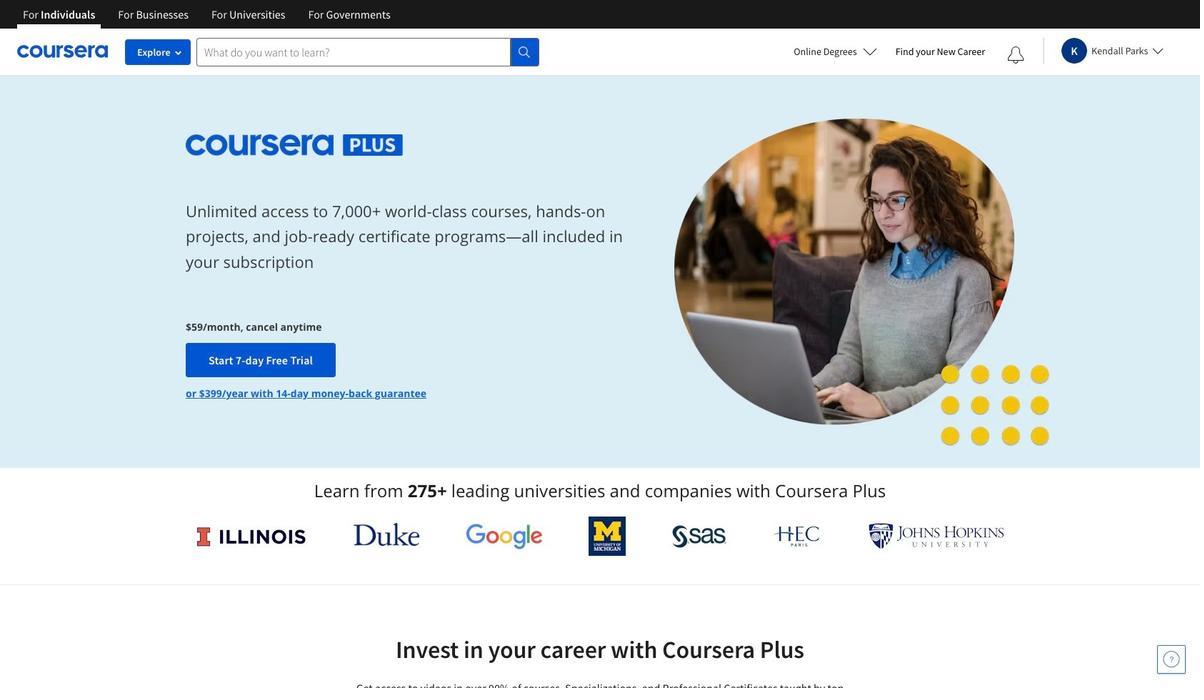 Task type: locate. For each thing, give the bounding box(es) containing it.
university of michigan image
[[589, 517, 626, 556]]

coursera plus image
[[186, 134, 403, 156]]

What do you want to learn? text field
[[197, 38, 511, 66]]

None search field
[[197, 38, 540, 66]]

johns hopkins university image
[[869, 523, 1005, 550]]

university of illinois at urbana-champaign image
[[196, 525, 307, 548]]

sas image
[[672, 525, 727, 548]]



Task type: describe. For each thing, give the bounding box(es) containing it.
hec paris image
[[773, 522, 823, 551]]

coursera image
[[17, 40, 108, 63]]

banner navigation
[[11, 0, 402, 29]]

help center image
[[1163, 651, 1180, 668]]

google image
[[466, 523, 543, 550]]

duke university image
[[353, 523, 420, 546]]



Task type: vqa. For each thing, say whether or not it's contained in the screenshot.
About the University at top right
no



